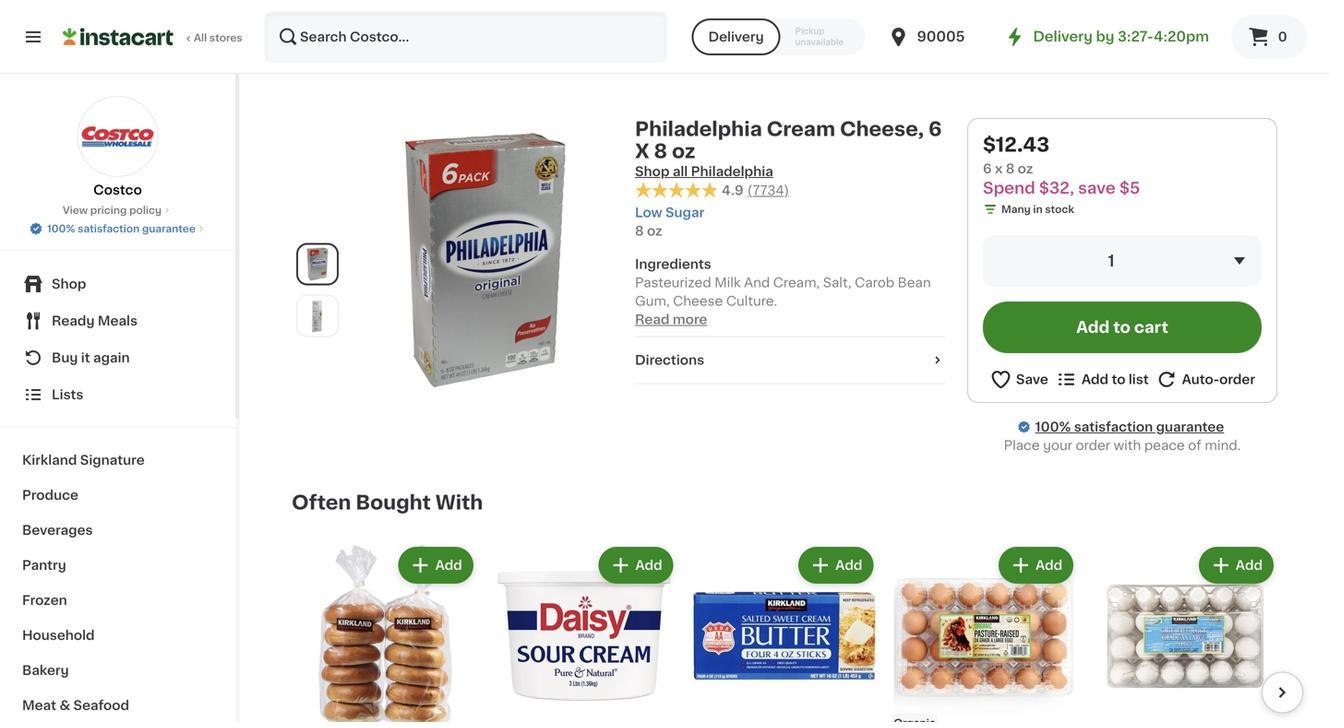 Task type: locate. For each thing, give the bounding box(es) containing it.
1 vertical spatial 100% satisfaction guarantee
[[1036, 421, 1225, 434]]

many in stock
[[1002, 205, 1075, 215]]

order left with
[[1076, 439, 1111, 452]]

save
[[1016, 373, 1049, 386]]

add
[[1077, 320, 1110, 336], [1082, 373, 1109, 386], [435, 560, 462, 572], [636, 560, 663, 572], [836, 560, 863, 572], [1036, 560, 1063, 572], [1236, 560, 1263, 572]]

0 vertical spatial order
[[1220, 373, 1256, 386]]

philadelphia cream cheese, 6 x 8 oz shop all philadelphia
[[635, 120, 942, 178]]

bakery
[[22, 665, 69, 678]]

4:20pm
[[1154, 30, 1210, 43]]

&
[[60, 700, 70, 713]]

order up mind.
[[1220, 373, 1256, 386]]

1 horizontal spatial 6
[[983, 162, 992, 175]]

2 vertical spatial oz
[[647, 225, 663, 238]]

guarantee down policy
[[142, 224, 196, 234]]

1 vertical spatial 100%
[[1036, 421, 1071, 434]]

delivery by 3:27-4:20pm
[[1034, 30, 1210, 43]]

0 horizontal spatial 6
[[929, 120, 942, 139]]

add for 2nd product group
[[636, 560, 663, 572]]

0 horizontal spatial shop
[[52, 278, 86, 291]]

1 vertical spatial order
[[1076, 439, 1111, 452]]

mind.
[[1205, 439, 1241, 452]]

list
[[1129, 373, 1149, 386]]

signature
[[80, 454, 145, 467]]

0 vertical spatial 100% satisfaction guarantee
[[47, 224, 196, 234]]

meals
[[98, 315, 138, 328]]

save button
[[990, 368, 1049, 391]]

100% satisfaction guarantee link
[[1036, 418, 1225, 437]]

5 product group from the left
[[1092, 544, 1278, 723]]

frozen
[[22, 595, 67, 608]]

view
[[63, 205, 88, 216]]

kirkland signature
[[22, 454, 145, 467]]

low
[[635, 207, 663, 219]]

6 right "cheese,"
[[929, 120, 942, 139]]

directions
[[635, 354, 705, 367]]

1 horizontal spatial order
[[1220, 373, 1256, 386]]

100% satisfaction guarantee button
[[29, 218, 207, 236]]

2 product group from the left
[[492, 544, 677, 723]]

1 vertical spatial shop
[[52, 278, 86, 291]]

oz up all
[[672, 142, 696, 161]]

buy it again
[[52, 352, 130, 365]]

more
[[673, 314, 708, 327]]

100% satisfaction guarantee down view pricing policy link at the left top of the page
[[47, 224, 196, 234]]

1 horizontal spatial oz
[[672, 142, 696, 161]]

1 horizontal spatial delivery
[[1034, 30, 1093, 43]]

ready meals button
[[11, 303, 224, 340]]

costco link
[[77, 96, 158, 199]]

in
[[1033, 205, 1043, 215]]

frozen link
[[11, 584, 224, 619]]

cheese
[[673, 295, 723, 308]]

ready meals link
[[11, 303, 224, 340]]

0 button
[[1232, 15, 1307, 59]]

1 vertical spatial oz
[[1018, 162, 1033, 175]]

1 field
[[983, 235, 1262, 287]]

to left cart
[[1114, 320, 1131, 336]]

guarantee up of
[[1156, 421, 1225, 434]]

0 horizontal spatial guarantee
[[142, 224, 196, 234]]

1 horizontal spatial guarantee
[[1156, 421, 1225, 434]]

ingredients pasteurized milk and cream, salt, carob bean gum, cheese culture. read more
[[635, 258, 931, 327]]

0 vertical spatial 100%
[[47, 224, 75, 234]]

cart
[[1135, 320, 1169, 336]]

philadelphia
[[691, 165, 773, 178]]

1 vertical spatial 6
[[983, 162, 992, 175]]

6 left x
[[983, 162, 992, 175]]

oz down "low"
[[647, 225, 663, 238]]

add to cart button
[[983, 302, 1262, 354]]

milk
[[715, 277, 741, 290]]

shop down x
[[635, 165, 670, 178]]

ingredients button
[[635, 255, 945, 274]]

x
[[995, 162, 1003, 175]]

guarantee inside button
[[142, 224, 196, 234]]

add for first product group from the right
[[1236, 560, 1263, 572]]

(7734)
[[747, 184, 790, 197]]

1 vertical spatial guarantee
[[1156, 421, 1225, 434]]

100%
[[47, 224, 75, 234], [1036, 421, 1071, 434]]

8 inside the "low sugar 8 oz"
[[635, 225, 644, 238]]

pantry
[[22, 560, 66, 572]]

0 vertical spatial oz
[[672, 142, 696, 161]]

delivery inside button
[[709, 30, 764, 43]]

★★★★★
[[635, 182, 718, 199], [635, 182, 718, 199]]

spend
[[983, 181, 1036, 196]]

None search field
[[264, 11, 668, 63]]

2 horizontal spatial oz
[[1018, 162, 1033, 175]]

1 add button from the left
[[400, 549, 472, 583]]

1
[[1108, 253, 1115, 269]]

directions button
[[635, 351, 945, 370]]

order
[[1220, 373, 1256, 386], [1076, 439, 1111, 452]]

oz up spend
[[1018, 162, 1033, 175]]

0 vertical spatial shop
[[635, 165, 670, 178]]

1 vertical spatial to
[[1112, 373, 1126, 386]]

1 vertical spatial satisfaction
[[1074, 421, 1153, 434]]

0 vertical spatial to
[[1114, 320, 1131, 336]]

$32,
[[1039, 181, 1075, 196]]

household
[[22, 630, 95, 643]]

0 horizontal spatial 8
[[635, 225, 644, 238]]

meat & seafood link
[[11, 689, 224, 723]]

delivery button
[[692, 18, 781, 55]]

6 inside philadelphia cream cheese, 6 x 8 oz shop all philadelphia
[[929, 120, 942, 139]]

0 horizontal spatial satisfaction
[[78, 224, 140, 234]]

to left the list
[[1112, 373, 1126, 386]]

0 vertical spatial 8
[[654, 142, 668, 161]]

2 horizontal spatial 8
[[1006, 162, 1015, 175]]

shop up the ready
[[52, 278, 86, 291]]

1 horizontal spatial 100%
[[1036, 421, 1071, 434]]

0 horizontal spatial 100%
[[47, 224, 75, 234]]

shop link
[[11, 266, 224, 303]]

enlarge cheese philadelphia cream cheese, 6 x 8 oz hero (opens in a new tab) image
[[301, 248, 334, 281]]

satisfaction up place your order with peace of mind.
[[1074, 421, 1153, 434]]

oz
[[672, 142, 696, 161], [1018, 162, 1033, 175], [647, 225, 663, 238]]

100% up the your
[[1036, 421, 1071, 434]]

bakery link
[[11, 654, 224, 689]]

shop
[[635, 165, 670, 178], [52, 278, 86, 291]]

satisfaction down pricing on the top of the page
[[78, 224, 140, 234]]

100% satisfaction guarantee up with
[[1036, 421, 1225, 434]]

4 product group from the left
[[892, 544, 1078, 723]]

add to list
[[1082, 373, 1149, 386]]

pasteurized
[[635, 277, 712, 290]]

product group
[[292, 544, 477, 723], [492, 544, 677, 723], [692, 544, 877, 723], [892, 544, 1078, 723], [1092, 544, 1278, 723]]

1 vertical spatial 8
[[1006, 162, 1015, 175]]

1 horizontal spatial shop
[[635, 165, 670, 178]]

1 horizontal spatial 8
[[654, 142, 668, 161]]

all
[[673, 165, 688, 178]]

0 horizontal spatial 100% satisfaction guarantee
[[47, 224, 196, 234]]

0 vertical spatial 6
[[929, 120, 942, 139]]

100% down view
[[47, 224, 75, 234]]

order inside button
[[1220, 373, 1256, 386]]

2 vertical spatial 8
[[635, 225, 644, 238]]

1 horizontal spatial satisfaction
[[1074, 421, 1153, 434]]

satisfaction
[[78, 224, 140, 234], [1074, 421, 1153, 434]]

read
[[635, 314, 670, 327]]

add for fifth product group from right
[[435, 560, 462, 572]]

0 vertical spatial satisfaction
[[78, 224, 140, 234]]

0
[[1278, 30, 1288, 43]]

100% satisfaction guarantee
[[47, 224, 196, 234], [1036, 421, 1225, 434]]

seafood
[[73, 700, 129, 713]]

90005 button
[[888, 11, 998, 63]]

cheese philadelphia cream cheese, 6 x 8 oz hero image
[[358, 133, 613, 388]]

0 horizontal spatial oz
[[647, 225, 663, 238]]

all
[[194, 33, 207, 43]]

0 vertical spatial guarantee
[[142, 224, 196, 234]]

0 horizontal spatial delivery
[[709, 30, 764, 43]]

8 inside $12.43 6 x 8 oz spend $32, save $5
[[1006, 162, 1015, 175]]



Task type: vqa. For each thing, say whether or not it's contained in the screenshot.
the left thanksgiving
no



Task type: describe. For each thing, give the bounding box(es) containing it.
delivery for delivery by 3:27-4:20pm
[[1034, 30, 1093, 43]]

cream
[[767, 120, 836, 139]]

all stores
[[194, 33, 243, 43]]

often bought with
[[292, 493, 483, 513]]

4.9 (7734)
[[722, 184, 790, 197]]

culture.
[[727, 295, 778, 308]]

x
[[635, 142, 650, 161]]

ingredients
[[635, 258, 712, 271]]

oz inside the "low sugar 8 oz"
[[647, 225, 663, 238]]

stock
[[1045, 205, 1075, 215]]

your
[[1043, 439, 1073, 452]]

gum,
[[635, 295, 670, 308]]

5 add button from the left
[[1201, 549, 1272, 583]]

2 add button from the left
[[600, 549, 672, 583]]

with
[[436, 493, 483, 513]]

produce link
[[11, 478, 224, 513]]

of
[[1189, 439, 1202, 452]]

save
[[1078, 181, 1116, 196]]

100% inside button
[[47, 224, 75, 234]]

meat & seafood
[[22, 700, 129, 713]]

4 add button from the left
[[1001, 549, 1072, 583]]

enlarge cheese philadelphia cream cheese, 6 x 8 oz unknown (opens in a new tab) image
[[301, 300, 334, 333]]

shop inside philadelphia cream cheese, 6 x 8 oz shop all philadelphia
[[635, 165, 670, 178]]

(7734) button
[[747, 181, 790, 200]]

$12.43 6 x 8 oz spend $32, save $5
[[983, 135, 1140, 196]]

add for third product group from right
[[836, 560, 863, 572]]

delivery for delivery
[[709, 30, 764, 43]]

lists
[[52, 389, 84, 402]]

100% satisfaction guarantee inside button
[[47, 224, 196, 234]]

8 inside philadelphia cream cheese, 6 x 8 oz shop all philadelphia
[[654, 142, 668, 161]]

1 horizontal spatial 100% satisfaction guarantee
[[1036, 421, 1225, 434]]

by
[[1096, 30, 1115, 43]]

$5
[[1120, 181, 1140, 196]]

bean
[[898, 277, 931, 290]]

again
[[93, 352, 130, 365]]

low sugar 8 oz
[[635, 207, 705, 238]]

and
[[744, 277, 770, 290]]

policy
[[129, 205, 162, 216]]

3:27-
[[1118, 30, 1154, 43]]

it
[[81, 352, 90, 365]]

instacart logo image
[[63, 26, 174, 48]]

view pricing policy link
[[63, 203, 173, 218]]

3 add button from the left
[[801, 549, 872, 583]]

carob
[[855, 277, 895, 290]]

beverages link
[[11, 513, 224, 548]]

ready
[[52, 315, 95, 328]]

oz inside $12.43 6 x 8 oz spend $32, save $5
[[1018, 162, 1033, 175]]

cheese,
[[840, 120, 924, 139]]

all stores link
[[63, 11, 244, 63]]

90005
[[917, 30, 965, 43]]

6 inside $12.43 6 x 8 oz spend $32, save $5
[[983, 162, 992, 175]]

to for cart
[[1114, 320, 1131, 336]]

auto-order button
[[1156, 368, 1256, 391]]

kirkland signature link
[[11, 443, 224, 478]]

to for list
[[1112, 373, 1126, 386]]

costco
[[93, 184, 142, 197]]

philadelphia
[[635, 120, 762, 139]]

beverages
[[22, 524, 93, 537]]

$12.43
[[983, 135, 1050, 155]]

add to list button
[[1055, 368, 1149, 391]]

peace
[[1145, 439, 1185, 452]]

4.9
[[722, 184, 744, 197]]

with
[[1114, 439, 1141, 452]]

place
[[1004, 439, 1040, 452]]

many
[[1002, 205, 1031, 215]]

sugar
[[666, 207, 705, 219]]

buy
[[52, 352, 78, 365]]

place your order with peace of mind.
[[1004, 439, 1241, 452]]

service type group
[[692, 18, 866, 55]]

oz inside philadelphia cream cheese, 6 x 8 oz shop all philadelphia
[[672, 142, 696, 161]]

cream,
[[774, 277, 820, 290]]

add to cart
[[1077, 320, 1169, 336]]

auto-order
[[1182, 373, 1256, 386]]

bought
[[356, 493, 431, 513]]

delivery by 3:27-4:20pm link
[[1004, 26, 1210, 48]]

0 horizontal spatial order
[[1076, 439, 1111, 452]]

salt,
[[823, 277, 852, 290]]

auto-
[[1182, 373, 1220, 386]]

satisfaction inside button
[[78, 224, 140, 234]]

kirkland
[[22, 454, 77, 467]]

buy it again link
[[11, 340, 224, 377]]

ready meals
[[52, 315, 138, 328]]

produce
[[22, 489, 78, 502]]

pricing
[[90, 205, 127, 216]]

3 product group from the left
[[692, 544, 877, 723]]

add for 2nd product group from the right
[[1036, 560, 1063, 572]]

stores
[[210, 33, 243, 43]]

lists link
[[11, 377, 224, 414]]

costco logo image
[[77, 96, 158, 177]]

pantry link
[[11, 548, 224, 584]]

item carousel region
[[292, 536, 1304, 723]]

Search field
[[266, 13, 666, 61]]

meat
[[22, 700, 56, 713]]

1 product group from the left
[[292, 544, 477, 723]]

read more button
[[635, 311, 708, 329]]

often
[[292, 493, 351, 513]]



